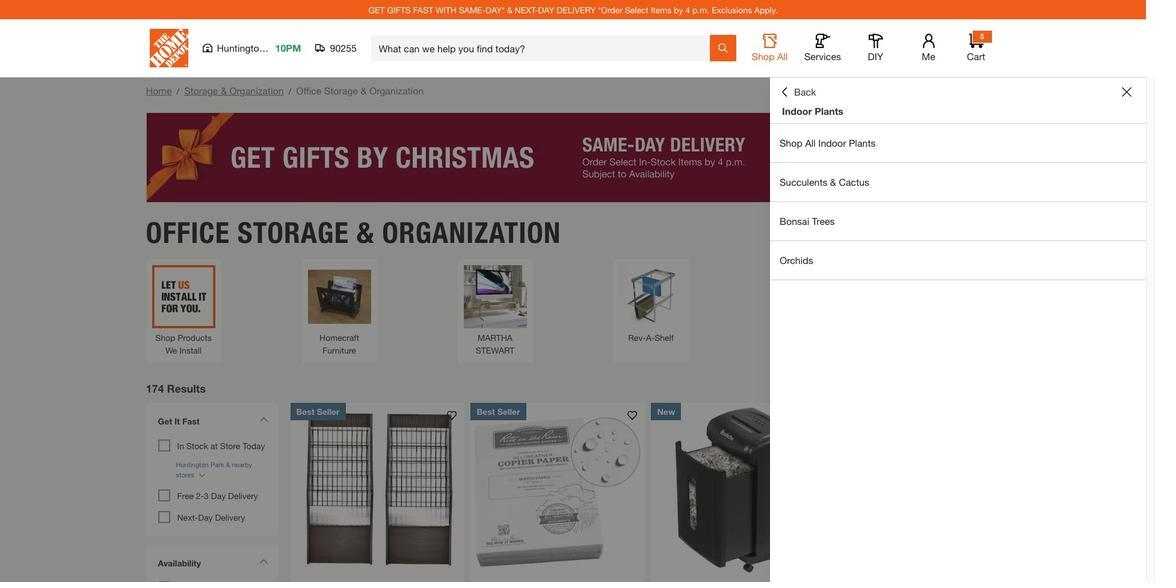 Task type: vqa. For each thing, say whether or not it's contained in the screenshot.
the GIFTS on the top left of page
yes



Task type: locate. For each thing, give the bounding box(es) containing it.
2 horizontal spatial shop
[[780, 137, 803, 149]]

1 vertical spatial indoor
[[819, 137, 846, 149]]

indoor down the back button
[[782, 105, 812, 117]]

sponsored banner image
[[146, 113, 1001, 203]]

1 vertical spatial shop
[[780, 137, 803, 149]]

back button
[[780, 86, 816, 98]]

1 horizontal spatial seller
[[498, 407, 520, 417]]

cart
[[967, 51, 986, 62]]

1 seller from the left
[[317, 407, 340, 417]]

plants
[[815, 105, 844, 117], [849, 137, 876, 149]]

0 vertical spatial shop
[[752, 51, 775, 62]]

shop up the we
[[155, 333, 175, 343]]

wooden free standing 6-tier display literature brochure magazine rack in black (2-pack) image
[[290, 403, 465, 577]]

free
[[177, 491, 194, 501]]

2 best seller from the left
[[477, 407, 520, 417]]

/ down 10pm in the left of the page
[[289, 86, 291, 96]]

homecraft
[[320, 333, 359, 343]]

martha stewart image
[[464, 265, 527, 328]]

1 horizontal spatial best seller
[[477, 407, 520, 417]]

0 horizontal spatial plants
[[815, 105, 844, 117]]

*order
[[598, 5, 623, 15]]

plants up cactus
[[849, 137, 876, 149]]

shop
[[752, 51, 775, 62], [780, 137, 803, 149], [155, 333, 175, 343]]

shop down indoor plants
[[780, 137, 803, 149]]

day down 3
[[198, 512, 213, 523]]

all
[[778, 51, 788, 62], [805, 137, 816, 149]]

plants down back in the top of the page
[[815, 105, 844, 117]]

best seller for all-weather 8-1/2 in. x 11 in. 20 lbs. bulk copier paper, white (500-sheet pack) image
[[477, 407, 520, 417]]

shop down apply. on the top right of page
[[752, 51, 775, 62]]

0 vertical spatial plants
[[815, 105, 844, 117]]

home link
[[146, 85, 172, 96]]

rev-a-shelf link
[[620, 265, 683, 344]]

0 horizontal spatial best seller
[[296, 407, 340, 417]]

office storage & organization
[[146, 215, 561, 250]]

shop inside 'button'
[[752, 51, 775, 62]]

shop products we install
[[155, 333, 212, 355]]

delivery right 3
[[228, 491, 258, 501]]

store
[[220, 441, 240, 451]]

indoor down indoor plants
[[819, 137, 846, 149]]

shop inside shop products we install
[[155, 333, 175, 343]]

1 horizontal spatial office
[[296, 85, 322, 96]]

best seller for 'wooden free standing 6-tier display literature brochure magazine rack in black (2-pack)' image
[[296, 407, 340, 417]]

martha
[[478, 333, 513, 343]]

fast
[[413, 5, 433, 15]]

5
[[980, 32, 984, 41]]

storage & organization link
[[184, 85, 284, 96]]

0 horizontal spatial indoor
[[782, 105, 812, 117]]

174
[[146, 382, 164, 395]]

0 horizontal spatial office
[[146, 215, 230, 250]]

day right 3
[[211, 491, 226, 501]]

bonsai trees link
[[770, 202, 1146, 241]]

best for 'wooden free standing 6-tier display literature brochure magazine rack in black (2-pack)' image
[[296, 407, 315, 417]]

delivery down free 2-3 day delivery
[[215, 512, 245, 523]]

shop all indoor plants link
[[770, 124, 1146, 162]]

all inside 'button'
[[778, 51, 788, 62]]

1 vertical spatial all
[[805, 137, 816, 149]]

1 horizontal spatial /
[[289, 86, 291, 96]]

1 best seller from the left
[[296, 407, 340, 417]]

get gifts fast with same-day* & next-day delivery *order select items by 4 p.m. exclusions apply.
[[369, 5, 778, 15]]

4
[[686, 5, 690, 15]]

free 2-3 day delivery
[[177, 491, 258, 501]]

2 / from the left
[[289, 86, 291, 96]]

huntington park
[[217, 42, 287, 54]]

1 horizontal spatial shop
[[752, 51, 775, 62]]

all up the back button
[[778, 51, 788, 62]]

items
[[651, 5, 672, 15]]

with
[[436, 5, 457, 15]]

seller for 'wooden free standing 6-tier display literature brochure magazine rack in black (2-pack)' image
[[317, 407, 340, 417]]

1 vertical spatial office
[[146, 215, 230, 250]]

0 horizontal spatial best
[[296, 407, 315, 417]]

shop products we install link
[[152, 265, 215, 357]]

we
[[165, 345, 177, 355]]

delivery
[[228, 491, 258, 501], [215, 512, 245, 523]]

1 best from the left
[[296, 407, 315, 417]]

orchids
[[780, 255, 813, 266]]

/ right the home
[[177, 86, 179, 96]]

1 horizontal spatial all
[[805, 137, 816, 149]]

best
[[296, 407, 315, 417], [477, 407, 495, 417]]

2 vertical spatial shop
[[155, 333, 175, 343]]

day
[[211, 491, 226, 501], [198, 512, 213, 523]]

services button
[[804, 34, 842, 63]]

all down indoor plants
[[805, 137, 816, 149]]

succulents & cactus
[[780, 176, 870, 188]]

office
[[296, 85, 322, 96], [146, 215, 230, 250]]

free 2-3 day delivery link
[[177, 491, 258, 501]]

furniture
[[323, 345, 356, 355]]

me
[[922, 51, 936, 62]]

storage
[[184, 85, 218, 96], [324, 85, 358, 96], [238, 215, 349, 250]]

homecraft furniture link
[[308, 265, 371, 357]]

What can we help you find today? search field
[[379, 36, 709, 61]]

menu
[[770, 124, 1146, 280]]

30 l/7.9 gal. paper shredder cross cut document shredder for credit card/cd/junk mail shredder for office home image
[[651, 403, 826, 577]]

1 horizontal spatial indoor
[[819, 137, 846, 149]]

new
[[657, 407, 675, 417]]

10pm
[[275, 42, 301, 54]]

all for shop all indoor plants
[[805, 137, 816, 149]]

delivery
[[557, 5, 596, 15]]

get it fast link
[[152, 409, 272, 437]]

fast
[[182, 416, 200, 426]]

park
[[267, 42, 287, 54]]

stock
[[186, 441, 208, 451]]

1 horizontal spatial best
[[477, 407, 495, 417]]

1 horizontal spatial plants
[[849, 137, 876, 149]]

indoor
[[782, 105, 812, 117], [819, 137, 846, 149]]

0 horizontal spatial all
[[778, 51, 788, 62]]

home
[[146, 85, 172, 96]]

seller for all-weather 8-1/2 in. x 11 in. 20 lbs. bulk copier paper, white (500-sheet pack) image
[[498, 407, 520, 417]]

organization
[[230, 85, 284, 96], [370, 85, 424, 96], [382, 215, 561, 250]]

all inside menu
[[805, 137, 816, 149]]

huntington
[[217, 42, 265, 54]]

0 horizontal spatial shop
[[155, 333, 175, 343]]

office supplies image
[[931, 265, 995, 328]]

homecraft furniture image
[[308, 265, 371, 328]]

at
[[211, 441, 218, 451]]

best for all-weather 8-1/2 in. x 11 in. 20 lbs. bulk copier paper, white (500-sheet pack) image
[[477, 407, 495, 417]]

seller
[[317, 407, 340, 417], [498, 407, 520, 417]]

0 vertical spatial all
[[778, 51, 788, 62]]

2 best from the left
[[477, 407, 495, 417]]

bonsai trees
[[780, 215, 835, 227]]

90255 button
[[316, 42, 357, 54]]

shop inside menu
[[780, 137, 803, 149]]

menu containing shop all indoor plants
[[770, 124, 1146, 280]]

0 horizontal spatial /
[[177, 86, 179, 96]]

results
[[167, 382, 206, 395]]

succulents & cactus link
[[770, 163, 1146, 202]]

0 horizontal spatial seller
[[317, 407, 340, 417]]

3
[[204, 491, 209, 501]]

services
[[805, 51, 841, 62]]

2 seller from the left
[[498, 407, 520, 417]]



Task type: describe. For each thing, give the bounding box(es) containing it.
by
[[674, 5, 683, 15]]

today
[[243, 441, 265, 451]]

trees
[[812, 215, 835, 227]]

feedback link image
[[1139, 203, 1155, 268]]

0 vertical spatial delivery
[[228, 491, 258, 501]]

me button
[[910, 34, 948, 63]]

1 vertical spatial plants
[[849, 137, 876, 149]]

homecraft furniture
[[320, 333, 359, 355]]

orchids link
[[770, 241, 1146, 280]]

get
[[369, 5, 385, 15]]

shop products we install image
[[152, 265, 215, 328]]

availability
[[158, 558, 201, 568]]

products
[[178, 333, 212, 343]]

2-
[[196, 491, 204, 501]]

0 vertical spatial day
[[211, 491, 226, 501]]

174 results
[[146, 382, 206, 395]]

1 / from the left
[[177, 86, 179, 96]]

rev-a-shelf
[[628, 333, 674, 343]]

home / storage & organization / office storage & organization
[[146, 85, 424, 96]]

in stock at store today link
[[177, 441, 265, 451]]

next-day delivery
[[177, 512, 245, 523]]

1 vertical spatial delivery
[[215, 512, 245, 523]]

next-
[[515, 5, 538, 15]]

shop all indoor plants
[[780, 137, 876, 149]]

stewart
[[476, 345, 515, 355]]

install
[[180, 345, 202, 355]]

drawer close image
[[1122, 87, 1132, 97]]

shop all button
[[751, 34, 789, 63]]

shop for shop products we install
[[155, 333, 175, 343]]

martha stewart
[[476, 333, 515, 355]]

apply.
[[755, 5, 778, 15]]

1 vertical spatial day
[[198, 512, 213, 523]]

bonsai
[[780, 215, 810, 227]]

martha stewart link
[[464, 265, 527, 357]]

availability link
[[152, 551, 272, 579]]

p.m.
[[693, 5, 710, 15]]

all-weather 8-1/2 in. x 11 in. 20 lbs. bulk copier paper, white (500-sheet pack) image
[[471, 403, 645, 577]]

get
[[158, 416, 172, 426]]

cactus
[[839, 176, 870, 188]]

rev a shelf image
[[620, 265, 683, 328]]

the home depot logo image
[[150, 29, 188, 67]]

0 vertical spatial office
[[296, 85, 322, 96]]

exclusions
[[712, 5, 752, 15]]

90255
[[330, 42, 357, 54]]

gifts
[[387, 5, 411, 15]]

0 vertical spatial indoor
[[782, 105, 812, 117]]

wall mounted image
[[775, 265, 839, 328]]

day
[[538, 5, 555, 15]]

back
[[794, 86, 816, 97]]

in
[[177, 441, 184, 451]]

shop all
[[752, 51, 788, 62]]

it
[[175, 416, 180, 426]]

select
[[625, 5, 649, 15]]

rev-
[[628, 333, 646, 343]]

in stock at store today
[[177, 441, 265, 451]]

cart 5
[[967, 32, 986, 62]]

next-day delivery link
[[177, 512, 245, 523]]

next-
[[177, 512, 198, 523]]

shelf
[[655, 333, 674, 343]]

day*
[[486, 5, 505, 15]]

indoor plants
[[782, 105, 844, 117]]

a-
[[646, 333, 655, 343]]

shop for shop all
[[752, 51, 775, 62]]

diy button
[[857, 34, 895, 63]]

get it fast
[[158, 416, 200, 426]]

same-
[[459, 5, 486, 15]]

all for shop all
[[778, 51, 788, 62]]

indoor inside the shop all indoor plants link
[[819, 137, 846, 149]]

shop for shop all indoor plants
[[780, 137, 803, 149]]

diy
[[868, 51, 884, 62]]

succulents
[[780, 176, 828, 188]]



